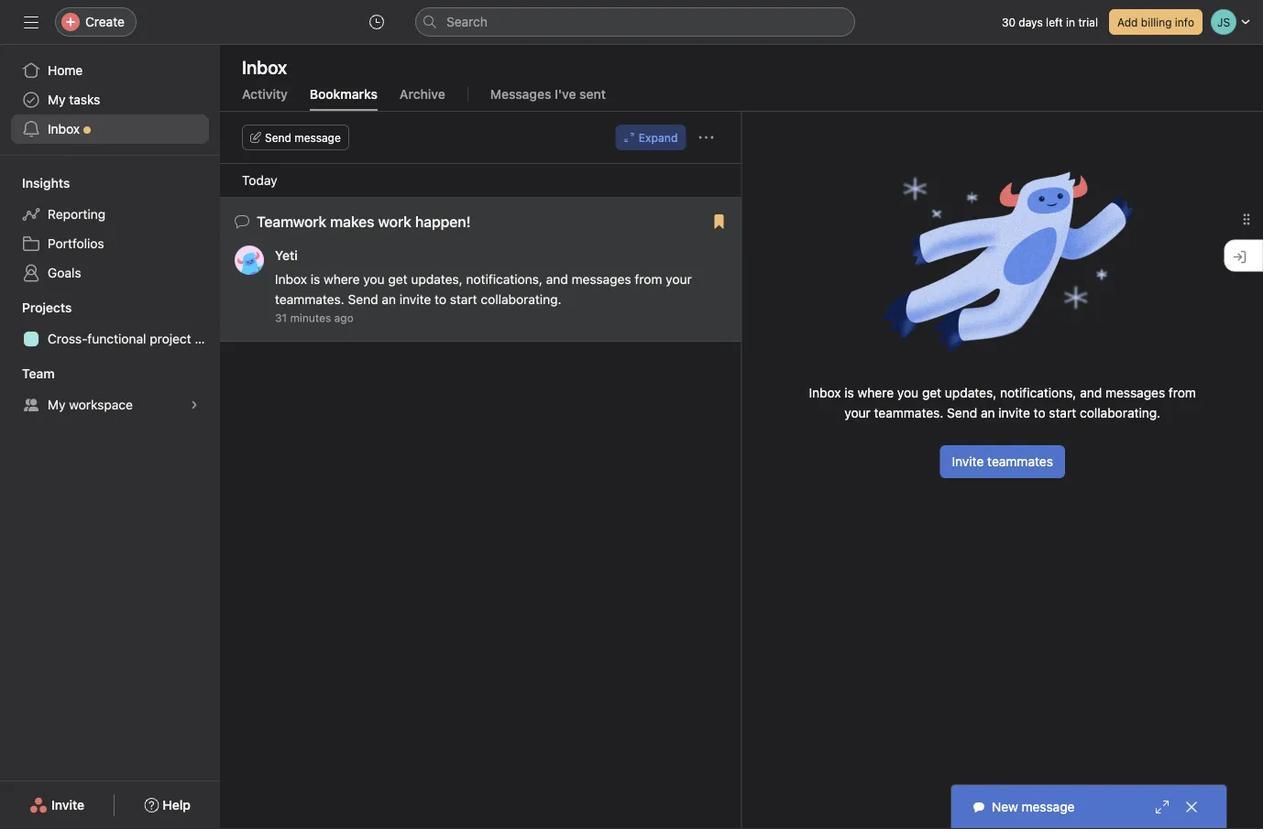 Task type: vqa. For each thing, say whether or not it's contained in the screenshot.
To do
no



Task type: describe. For each thing, give the bounding box(es) containing it.
inbox is where you get updates, notifications, and messages from your teammates. send an invite to start collaborating.
[[809, 386, 1197, 421]]

in
[[1066, 16, 1076, 28]]

where inside yeti inbox is where you get updates, notifications, and messages from your teammates. send an invite to start collaborating. 31 minutes ago
[[324, 272, 360, 287]]

workspace
[[69, 397, 133, 413]]

my workspace link
[[11, 391, 209, 420]]

expand button
[[616, 125, 686, 150]]

search button
[[415, 7, 855, 37]]

an inside inbox is where you get updates, notifications, and messages from your teammates. send an invite to start collaborating.
[[981, 406, 995, 421]]

close image
[[1185, 800, 1199, 815]]

add billing info
[[1118, 16, 1195, 28]]

inbox inside yeti inbox is where you get updates, notifications, and messages from your teammates. send an invite to start collaborating. 31 minutes ago
[[275, 272, 307, 287]]

minutes
[[290, 312, 331, 325]]

create button
[[55, 7, 137, 37]]

get inside yeti inbox is where you get updates, notifications, and messages from your teammates. send an invite to start collaborating. 31 minutes ago
[[388, 272, 408, 287]]

notifications, inside inbox is where you get updates, notifications, and messages from your teammates. send an invite to start collaborating.
[[1000, 386, 1077, 401]]

invite teammates button
[[940, 446, 1065, 479]]

expand
[[639, 131, 678, 144]]

yeti
[[275, 248, 298, 263]]

reporting link
[[11, 200, 209, 229]]

history image
[[370, 15, 384, 29]]

updates, inside yeti inbox is where you get updates, notifications, and messages from your teammates. send an invite to start collaborating. 31 minutes ago
[[411, 272, 463, 287]]

cross-
[[48, 331, 87, 347]]

billing
[[1141, 16, 1172, 28]]

invite inside inbox is where you get updates, notifications, and messages from your teammates. send an invite to start collaborating.
[[999, 406, 1030, 421]]

help button
[[132, 789, 203, 822]]

messages i've sent link
[[490, 87, 606, 111]]

messages inside yeti inbox is where you get updates, notifications, and messages from your teammates. send an invite to start collaborating. 31 minutes ago
[[572, 272, 631, 287]]

messages inside inbox is where you get updates, notifications, and messages from your teammates. send an invite to start collaborating.
[[1106, 386, 1166, 401]]

cross-functional project plan
[[48, 331, 220, 347]]

activity
[[242, 87, 288, 102]]

send message
[[265, 131, 341, 144]]

my tasks link
[[11, 85, 209, 115]]

projects
[[22, 300, 72, 315]]

ago
[[334, 312, 354, 325]]

teammates. inside inbox is where you get updates, notifications, and messages from your teammates. send an invite to start collaborating.
[[874, 406, 944, 421]]

portfolios link
[[11, 229, 209, 259]]

team
[[22, 366, 55, 381]]

from inside yeti inbox is where you get updates, notifications, and messages from your teammates. send an invite to start collaborating. 31 minutes ago
[[635, 272, 662, 287]]

new message
[[992, 800, 1075, 815]]

yeti inbox is where you get updates, notifications, and messages from your teammates. send an invite to start collaborating. 31 minutes ago
[[275, 248, 695, 325]]

goals link
[[11, 259, 209, 288]]

30 days left in trial
[[1002, 16, 1098, 28]]

add
[[1118, 16, 1138, 28]]

archive
[[400, 87, 445, 102]]

you inside inbox is where you get updates, notifications, and messages from your teammates. send an invite to start collaborating.
[[898, 386, 919, 401]]

search
[[447, 14, 488, 29]]

get inside inbox is where you get updates, notifications, and messages from your teammates. send an invite to start collaborating.
[[922, 386, 942, 401]]

search list box
[[415, 7, 855, 37]]

your inside inbox is where you get updates, notifications, and messages from your teammates. send an invite to start collaborating.
[[845, 406, 871, 421]]

from inside inbox is where you get updates, notifications, and messages from your teammates. send an invite to start collaborating.
[[1169, 386, 1197, 401]]

31
[[275, 312, 287, 325]]

bookmarks link
[[310, 87, 378, 111]]

messages
[[490, 87, 551, 102]]

work happen!
[[378, 213, 471, 231]]

project
[[150, 331, 191, 347]]

expand new message image
[[1155, 800, 1170, 815]]

is inside yeti inbox is where you get updates, notifications, and messages from your teammates. send an invite to start collaborating. 31 minutes ago
[[311, 272, 320, 287]]

archive notification image
[[706, 219, 721, 234]]

send inside inbox is where you get updates, notifications, and messages from your teammates. send an invite to start collaborating.
[[947, 406, 978, 421]]

your inside yeti inbox is where you get updates, notifications, and messages from your teammates. send an invite to start collaborating. 31 minutes ago
[[666, 272, 692, 287]]

teamwork
[[257, 213, 327, 231]]

and inside yeti inbox is where you get updates, notifications, and messages from your teammates. send an invite to start collaborating. 31 minutes ago
[[546, 272, 568, 287]]

updates, inside inbox is where you get updates, notifications, and messages from your teammates. send an invite to start collaborating.
[[945, 386, 997, 401]]

days
[[1019, 16, 1043, 28]]

an inside yeti inbox is where you get updates, notifications, and messages from your teammates. send an invite to start collaborating. 31 minutes ago
[[382, 292, 396, 307]]

hide sidebar image
[[24, 15, 39, 29]]

invite for invite teammates
[[952, 454, 984, 469]]

my workspace
[[48, 397, 133, 413]]



Task type: locate. For each thing, give the bounding box(es) containing it.
start up teammates
[[1049, 406, 1077, 421]]

1 vertical spatial my
[[48, 397, 66, 413]]

add billing info button
[[1109, 9, 1203, 35]]

1 horizontal spatial is
[[845, 386, 854, 401]]

1 vertical spatial an
[[981, 406, 995, 421]]

collaborating. inside yeti inbox is where you get updates, notifications, and messages from your teammates. send an invite to start collaborating. 31 minutes ago
[[481, 292, 562, 307]]

to
[[435, 292, 447, 307], [1034, 406, 1046, 421]]

i've
[[555, 87, 576, 102]]

goals
[[48, 265, 81, 281]]

1 vertical spatial your
[[845, 406, 871, 421]]

invite inside button
[[952, 454, 984, 469]]

0 vertical spatial an
[[382, 292, 396, 307]]

projects button
[[0, 299, 72, 317]]

sent
[[580, 87, 606, 102]]

invite button
[[17, 789, 96, 822]]

2 my from the top
[[48, 397, 66, 413]]

send
[[265, 131, 291, 144], [348, 292, 378, 307], [947, 406, 978, 421]]

plan
[[195, 331, 220, 347]]

invite inside yeti inbox is where you get updates, notifications, and messages from your teammates. send an invite to start collaborating. 31 minutes ago
[[400, 292, 431, 307]]

1 horizontal spatial you
[[898, 386, 919, 401]]

to inside yeti inbox is where you get updates, notifications, and messages from your teammates. send an invite to start collaborating. 31 minutes ago
[[435, 292, 447, 307]]

1 horizontal spatial from
[[1169, 386, 1197, 401]]

my for my workspace
[[48, 397, 66, 413]]

to up teammates
[[1034, 406, 1046, 421]]

1 horizontal spatial send
[[348, 292, 378, 307]]

1 vertical spatial messages
[[1106, 386, 1166, 401]]

send left message
[[265, 131, 291, 144]]

activity link
[[242, 87, 288, 111]]

send up ago at the top left of page
[[348, 292, 378, 307]]

1 vertical spatial invite
[[51, 798, 85, 813]]

an down the teamwork makes work happen!
[[382, 292, 396, 307]]

message
[[295, 131, 341, 144]]

get
[[388, 272, 408, 287], [922, 386, 942, 401]]

is inside inbox is where you get updates, notifications, and messages from your teammates. send an invite to start collaborating.
[[845, 386, 854, 401]]

1 vertical spatial get
[[922, 386, 942, 401]]

0 horizontal spatial from
[[635, 272, 662, 287]]

cross-functional project plan link
[[11, 325, 220, 354]]

my tasks
[[48, 92, 100, 107]]

1 vertical spatial collaborating.
[[1080, 406, 1161, 421]]

0 vertical spatial send
[[265, 131, 291, 144]]

0 horizontal spatial start
[[450, 292, 477, 307]]

more actions image
[[699, 130, 714, 145]]

0 horizontal spatial is
[[311, 272, 320, 287]]

an up invite teammates
[[981, 406, 995, 421]]

where inside inbox is where you get updates, notifications, and messages from your teammates. send an invite to start collaborating.
[[858, 386, 894, 401]]

teammates.
[[275, 292, 345, 307], [874, 406, 944, 421]]

0 vertical spatial notifications,
[[466, 272, 543, 287]]

teams element
[[0, 358, 220, 424]]

my left the tasks
[[48, 92, 66, 107]]

1 horizontal spatial messages
[[1106, 386, 1166, 401]]

create
[[85, 14, 125, 29]]

1 horizontal spatial where
[[858, 386, 894, 401]]

and inside inbox is where you get updates, notifications, and messages from your teammates. send an invite to start collaborating.
[[1080, 386, 1102, 401]]

0 vertical spatial from
[[635, 272, 662, 287]]

0 vertical spatial to
[[435, 292, 447, 307]]

0 horizontal spatial teammates.
[[275, 292, 345, 307]]

your
[[666, 272, 692, 287], [845, 406, 871, 421]]

more actions image
[[648, 219, 662, 234]]

updates,
[[411, 272, 463, 287], [945, 386, 997, 401]]

2 vertical spatial send
[[947, 406, 978, 421]]

0 vertical spatial you
[[363, 272, 385, 287]]

insights
[[22, 176, 70, 191]]

from
[[635, 272, 662, 287], [1169, 386, 1197, 401]]

trial
[[1079, 16, 1098, 28]]

teammates
[[988, 454, 1053, 469]]

insights element
[[0, 167, 220, 292]]

1 vertical spatial from
[[1169, 386, 1197, 401]]

0 horizontal spatial notifications,
[[466, 272, 543, 287]]

reporting
[[48, 207, 106, 222]]

send inside button
[[265, 131, 291, 144]]

0 vertical spatial and
[[546, 272, 568, 287]]

you
[[363, 272, 385, 287], [898, 386, 919, 401]]

my
[[48, 92, 66, 107], [48, 397, 66, 413]]

teamwork makes work happen!
[[257, 213, 471, 231]]

0 horizontal spatial messages
[[572, 272, 631, 287]]

0 horizontal spatial where
[[324, 272, 360, 287]]

updates, down work happen!
[[411, 272, 463, 287]]

1 vertical spatial you
[[898, 386, 919, 401]]

1 vertical spatial send
[[348, 292, 378, 307]]

info
[[1175, 16, 1195, 28]]

1 horizontal spatial get
[[922, 386, 942, 401]]

today
[[242, 173, 278, 188]]

1 vertical spatial invite
[[999, 406, 1030, 421]]

updates, up invite teammates
[[945, 386, 997, 401]]

1 vertical spatial teammates.
[[874, 406, 944, 421]]

1 horizontal spatial and
[[1080, 386, 1102, 401]]

invite up teammates
[[999, 406, 1030, 421]]

my inside global element
[[48, 92, 66, 107]]

0 horizontal spatial send
[[265, 131, 291, 144]]

left
[[1046, 16, 1063, 28]]

archive link
[[400, 87, 445, 111]]

1 horizontal spatial your
[[845, 406, 871, 421]]

0 vertical spatial messages
[[572, 272, 631, 287]]

0 vertical spatial collaborating.
[[481, 292, 562, 307]]

my inside teams element
[[48, 397, 66, 413]]

send inside yeti inbox is where you get updates, notifications, and messages from your teammates. send an invite to start collaborating. 31 minutes ago
[[348, 292, 378, 307]]

0 vertical spatial my
[[48, 92, 66, 107]]

projects element
[[0, 292, 220, 358]]

to down work happen!
[[435, 292, 447, 307]]

to inside inbox is where you get updates, notifications, and messages from your teammates. send an invite to start collaborating.
[[1034, 406, 1046, 421]]

1 my from the top
[[48, 92, 66, 107]]

home
[[48, 63, 83, 78]]

1 horizontal spatial an
[[981, 406, 995, 421]]

0 horizontal spatial an
[[382, 292, 396, 307]]

inbox inside global element
[[48, 121, 80, 137]]

1 horizontal spatial collaborating.
[[1080, 406, 1161, 421]]

0 horizontal spatial your
[[666, 272, 692, 287]]

1 horizontal spatial notifications,
[[1000, 386, 1077, 401]]

0 horizontal spatial collaborating.
[[481, 292, 562, 307]]

1 horizontal spatial teammates.
[[874, 406, 944, 421]]

0 horizontal spatial you
[[363, 272, 385, 287]]

home link
[[11, 56, 209, 85]]

1 vertical spatial start
[[1049, 406, 1077, 421]]

messages i've sent
[[490, 87, 606, 102]]

tasks
[[69, 92, 100, 107]]

1 vertical spatial to
[[1034, 406, 1046, 421]]

0 vertical spatial updates,
[[411, 272, 463, 287]]

30
[[1002, 16, 1016, 28]]

invite teammates
[[952, 454, 1053, 469]]

start inside yeti inbox is where you get updates, notifications, and messages from your teammates. send an invite to start collaborating. 31 minutes ago
[[450, 292, 477, 307]]

invite
[[400, 292, 431, 307], [999, 406, 1030, 421]]

1 horizontal spatial invite
[[999, 406, 1030, 421]]

0 horizontal spatial get
[[388, 272, 408, 287]]

you inside yeti inbox is where you get updates, notifications, and messages from your teammates. send an invite to start collaborating. 31 minutes ago
[[363, 272, 385, 287]]

2 horizontal spatial send
[[947, 406, 978, 421]]

start
[[450, 292, 477, 307], [1049, 406, 1077, 421]]

global element
[[0, 45, 220, 155]]

start down work happen!
[[450, 292, 477, 307]]

portfolios
[[48, 236, 104, 251]]

notifications,
[[466, 272, 543, 287], [1000, 386, 1077, 401]]

inbox link
[[11, 115, 209, 144]]

invite inside button
[[51, 798, 85, 813]]

collaborating. inside inbox is where you get updates, notifications, and messages from your teammates. send an invite to start collaborating.
[[1080, 406, 1161, 421]]

invite for invite
[[51, 798, 85, 813]]

0 vertical spatial your
[[666, 272, 692, 287]]

0 horizontal spatial and
[[546, 272, 568, 287]]

0 vertical spatial teammates.
[[275, 292, 345, 307]]

teammates. inside yeti inbox is where you get updates, notifications, and messages from your teammates. send an invite to start collaborating. 31 minutes ago
[[275, 292, 345, 307]]

1 vertical spatial and
[[1080, 386, 1102, 401]]

send message button
[[242, 125, 349, 150]]

0 vertical spatial invite
[[952, 454, 984, 469]]

bookmarks
[[310, 87, 378, 102]]

1 horizontal spatial updates,
[[945, 386, 997, 401]]

send up invite teammates
[[947, 406, 978, 421]]

1 horizontal spatial invite
[[952, 454, 984, 469]]

0 vertical spatial start
[[450, 292, 477, 307]]

help
[[163, 798, 191, 813]]

1 horizontal spatial start
[[1049, 406, 1077, 421]]

is
[[311, 272, 320, 287], [845, 386, 854, 401]]

where
[[324, 272, 360, 287], [858, 386, 894, 401]]

remove from bookmarks image
[[677, 219, 692, 234]]

1 vertical spatial where
[[858, 386, 894, 401]]

inbox inside inbox is where you get updates, notifications, and messages from your teammates. send an invite to start collaborating.
[[809, 386, 841, 401]]

an
[[382, 292, 396, 307], [981, 406, 995, 421]]

0 vertical spatial invite
[[400, 292, 431, 307]]

1 horizontal spatial to
[[1034, 406, 1046, 421]]

0 horizontal spatial updates,
[[411, 272, 463, 287]]

0 horizontal spatial invite
[[51, 798, 85, 813]]

notifications, inside yeti inbox is where you get updates, notifications, and messages from your teammates. send an invite to start collaborating. 31 minutes ago
[[466, 272, 543, 287]]

and
[[546, 272, 568, 287], [1080, 386, 1102, 401]]

my down team
[[48, 397, 66, 413]]

see details, my workspace image
[[189, 400, 200, 411]]

inbox
[[242, 56, 287, 77], [48, 121, 80, 137], [275, 272, 307, 287], [809, 386, 841, 401]]

invite down work happen!
[[400, 292, 431, 307]]

my for my tasks
[[48, 92, 66, 107]]

0 vertical spatial where
[[324, 272, 360, 287]]

1 vertical spatial is
[[845, 386, 854, 401]]

collaborating.
[[481, 292, 562, 307], [1080, 406, 1161, 421]]

1 vertical spatial notifications,
[[1000, 386, 1077, 401]]

0 vertical spatial get
[[388, 272, 408, 287]]

start inside inbox is where you get updates, notifications, and messages from your teammates. send an invite to start collaborating.
[[1049, 406, 1077, 421]]

1 vertical spatial updates,
[[945, 386, 997, 401]]

makes
[[330, 213, 375, 231]]

messages
[[572, 272, 631, 287], [1106, 386, 1166, 401]]

invite
[[952, 454, 984, 469], [51, 798, 85, 813]]

0 horizontal spatial invite
[[400, 292, 431, 307]]

functional
[[87, 331, 146, 347]]

team button
[[0, 365, 55, 383]]

0 vertical spatial is
[[311, 272, 320, 287]]

insights button
[[0, 174, 70, 193]]

0 horizontal spatial to
[[435, 292, 447, 307]]



